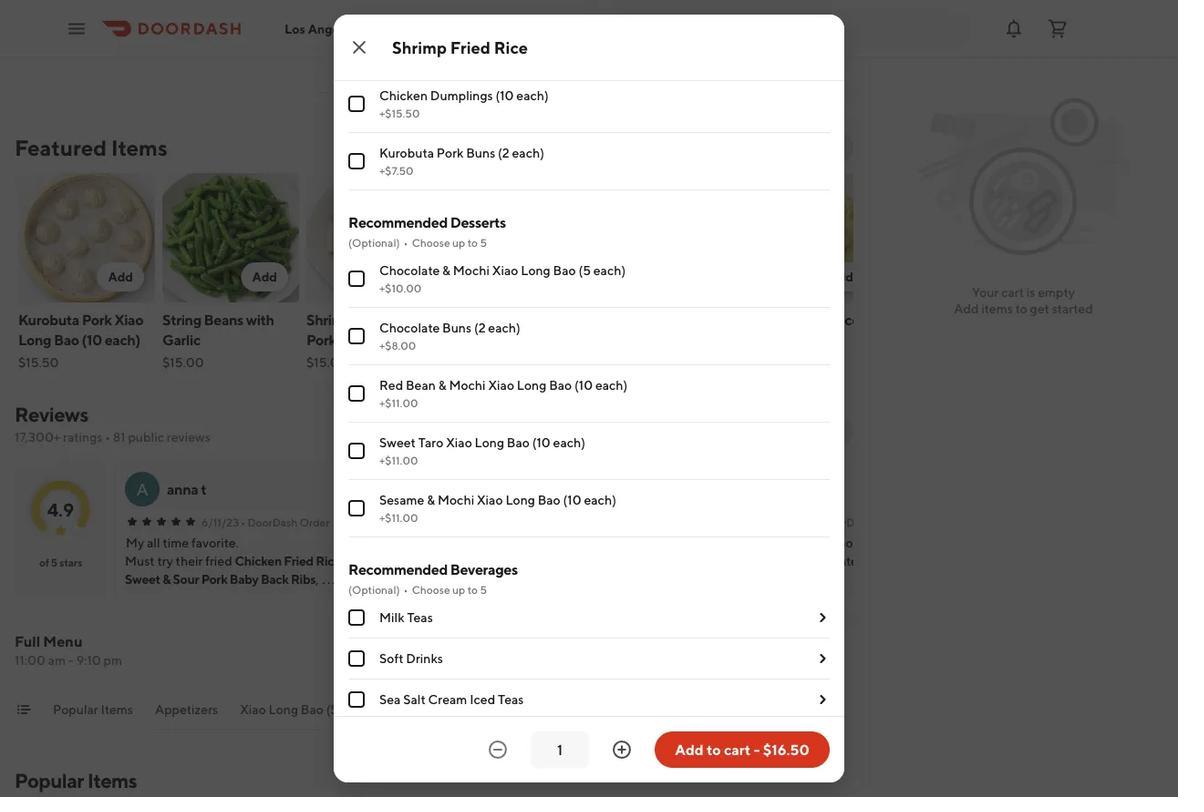 Task type: locate. For each thing, give the bounding box(es) containing it.
0 horizontal spatial spicy
[[339, 331, 374, 349]]

1 recommended from the top
[[348, 214, 448, 231]]

0 vertical spatial teas
[[407, 611, 433, 626]]

(8
[[520, 31, 532, 46], [306, 352, 320, 369]]

recommended beverages group
[[348, 560, 830, 798]]

xiao long bao (soup dumplings) button
[[240, 701, 430, 730]]

-
[[68, 653, 74, 668], [754, 742, 760, 759]]

1 horizontal spatial cart
[[1001, 285, 1024, 300]]

add button
[[97, 263, 144, 292], [241, 263, 288, 292], [385, 263, 432, 292], [529, 263, 576, 292], [817, 263, 864, 292]]

up down the beverages
[[452, 584, 465, 596]]

group
[[348, 0, 830, 191]]

g
[[712, 480, 725, 499]]

0 vertical spatial items
[[111, 135, 167, 160]]

doordash down next image
[[822, 516, 872, 529]]

1 vertical spatial -
[[754, 742, 760, 759]]

chicken fried noodles image
[[595, 173, 731, 303]]

popular items button
[[53, 701, 133, 730]]

cart
[[1001, 285, 1024, 300], [724, 742, 751, 759]]

jim
[[455, 481, 478, 498]]

recommended desserts group
[[348, 212, 830, 538]]

1 up from the top
[[452, 236, 465, 249]]

chocolate for chocolate buns (2 each)
[[379, 321, 440, 336]]

1 doordash from the left
[[248, 516, 298, 529]]

to down desserts
[[468, 236, 478, 249]]

each) inside kurobuta pork buns (2 each) +$7.50
[[512, 145, 544, 160]]

(8 left +$8.00
[[306, 352, 320, 369]]

items down pm
[[101, 703, 133, 718]]

5 down desserts
[[480, 236, 487, 249]]

3 +$11.00 from the top
[[379, 512, 418, 524]]

2 doordash from the left
[[822, 516, 872, 529]]

xiao right appetizers at the left
[[240, 703, 266, 718]]

1 chocolate from the top
[[379, 263, 440, 278]]

+$10.00
[[379, 282, 422, 295]]

$16.00
[[595, 355, 636, 370]]

0 vertical spatial wontons
[[464, 31, 517, 46]]

shrimp fried rice inside dialog
[[392, 37, 528, 57]]

5 for recommended desserts
[[480, 236, 487, 249]]

add
[[108, 269, 133, 285], [252, 269, 277, 285], [396, 269, 421, 285], [540, 269, 565, 285], [828, 269, 854, 285], [954, 301, 979, 316], [675, 742, 704, 759]]

each)
[[535, 31, 567, 46], [516, 88, 549, 103], [512, 145, 544, 160], [593, 263, 626, 278], [488, 321, 521, 336], [105, 331, 140, 349], [322, 352, 358, 369], [595, 378, 628, 393], [553, 435, 586, 450], [584, 493, 616, 508]]

1 vertical spatial up
[[452, 584, 465, 596]]

5 inside recommended desserts (optional) • choose up to 5
[[480, 236, 487, 249]]

- right am
[[68, 653, 74, 668]]

sweet inside chicken fried rice sweet & sour pork baby back ribs
[[125, 572, 160, 587]]

long inside chocolate & mochi xiao long bao (5 each) +$10.00
[[521, 263, 551, 278]]

1 vertical spatial (2
[[474, 321, 486, 336]]

to down the beverages
[[468, 584, 478, 596]]

chocolate inside chocolate & mochi xiao long bao (5 each) +$10.00
[[379, 263, 440, 278]]

chicken
[[379, 31, 428, 46], [379, 88, 428, 103], [739, 311, 792, 329], [235, 554, 282, 569]]

1 vertical spatial wontons
[[376, 331, 436, 349]]

mochi for sesame
[[438, 493, 474, 508]]

add up with
[[252, 269, 277, 285]]

9:10
[[76, 653, 101, 668]]

0 vertical spatial 5
[[480, 236, 487, 249]]

1 vertical spatial (8
[[306, 352, 320, 369]]

cart down greens 'button'
[[724, 742, 751, 759]]

0 horizontal spatial doordash
[[248, 516, 298, 529]]

1 horizontal spatial dumplings
[[507, 703, 569, 718]]

+$11.00 inside the red bean & mochi xiao long bao (10 each) +$11.00
[[379, 397, 418, 409]]

& down "shrimp & kurobuta pork spicy wontons (8 each)" "image"
[[355, 311, 364, 329]]

+$11.00 down sesame
[[379, 512, 418, 524]]

kurobuta
[[379, 145, 434, 160], [18, 311, 79, 329], [367, 311, 428, 329]]

0 vertical spatial -
[[68, 653, 74, 668]]

1 add button from the left
[[97, 263, 144, 292]]

shrimp fried rice up chicken dumplings (10 each) +$15.50
[[392, 37, 528, 57]]

xiao down desserts
[[492, 263, 518, 278]]

+$11.00
[[379, 397, 418, 409], [379, 454, 418, 467], [379, 512, 418, 524]]

0 vertical spatial (8
[[520, 31, 532, 46]]

0 vertical spatial recommended
[[348, 214, 448, 231]]

choose for beverages
[[412, 584, 450, 596]]

1 vertical spatial buns
[[442, 321, 472, 336]]

pork inside kurobuta pork xiao long bao (10 each) $15.50
[[82, 311, 112, 329]]

items
[[981, 301, 1013, 316]]

jim b
[[455, 481, 490, 498]]

a
[[136, 480, 148, 499]]

+$11.00 up sesame
[[379, 454, 418, 467]]

0 vertical spatial buns
[[466, 145, 495, 160]]

0 vertical spatial (optional)
[[348, 236, 400, 249]]

bao inside chocolate & mochi xiao long bao (5 each) +$10.00
[[553, 263, 576, 278]]

select promotional banner element
[[409, 37, 460, 70]]

0 horizontal spatial dumplings
[[430, 88, 493, 103]]

spicy up chicken dumplings (10 each) +$15.50
[[430, 31, 462, 46]]

buns down chicken dumplings (10 each) +$15.50
[[466, 145, 495, 160]]

to down greens 'button'
[[707, 742, 721, 759]]

back
[[261, 572, 289, 587]]

1 vertical spatial popular items
[[15, 770, 137, 793]]

add down your
[[954, 301, 979, 316]]

long up $15.50
[[18, 331, 51, 349]]

1 horizontal spatial shrimp
[[392, 37, 447, 57]]

recommended down the +$7.50
[[348, 214, 448, 231]]

2 (optional) from the top
[[348, 584, 400, 596]]

(8 up chicken dumplings (10 each) +$15.50
[[520, 31, 532, 46]]

0 vertical spatial chocolate
[[379, 263, 440, 278]]

pork left +$8.00
[[306, 331, 336, 349]]

pork
[[437, 145, 464, 160], [82, 311, 112, 329], [306, 331, 336, 349], [201, 572, 227, 587]]

kurobuta up $15.50
[[18, 311, 79, 329]]

long right b
[[506, 493, 535, 508]]

chicken inside the chicken spicy wontons (8 each) +$15.00
[[379, 31, 428, 46]]

&
[[442, 263, 451, 278], [355, 311, 364, 329], [438, 378, 447, 393], [427, 493, 435, 508], [163, 572, 171, 587], [572, 703, 580, 718]]

- left $16.50
[[754, 742, 760, 759]]

0 horizontal spatial $15.00
[[162, 355, 204, 370]]

add button down recommended desserts (optional) • choose up to 5
[[385, 263, 432, 292]]

milk teas
[[379, 611, 433, 626]]

1 horizontal spatial teas
[[498, 693, 524, 708]]

& inside sesame & mochi xiao long bao (10 each) +$11.00
[[427, 493, 435, 508]]

items inside featured items heading
[[111, 135, 167, 160]]

popular items down popular items button
[[15, 770, 137, 793]]

add up the chicken fried rice on the top right of page
[[828, 269, 854, 285]]

cart left is
[[1001, 285, 1024, 300]]

shrimp down chocolate & mochi xiao long bao (5 each) +$10.00
[[450, 311, 497, 329]]

shrimp & kurobuta pork spicy wontons (8 each)
[[306, 311, 436, 369]]

0 horizontal spatial sweet
[[125, 572, 160, 587]]

(optional) inside recommended beverages (optional) • choose up to 5
[[348, 584, 400, 596]]

1 horizontal spatial sweet
[[379, 435, 416, 450]]

add to cart - $16.50 button
[[655, 732, 830, 769]]

items right featured
[[111, 135, 167, 160]]

1 vertical spatial cart
[[724, 742, 751, 759]]

11:00
[[15, 653, 45, 668]]

add for shrimp & kurobuta pork spicy wontons (8 each)
[[396, 269, 421, 285]]

5 add button from the left
[[817, 263, 864, 292]]

& inside the red bean & mochi xiao long bao (10 each) +$11.00
[[438, 378, 447, 393]]

1 horizontal spatial wontons
[[464, 31, 517, 46]]

add button for chicken fried rice
[[817, 263, 864, 292]]

(optional) inside recommended desserts (optional) • choose up to 5
[[348, 236, 400, 249]]

sesame
[[379, 493, 424, 508]]

add up kurobuta pork xiao long bao (10 each) $15.50
[[108, 269, 133, 285]]

None checkbox
[[348, 38, 365, 55], [348, 386, 365, 402], [348, 443, 365, 460], [348, 38, 365, 55], [348, 386, 365, 402], [348, 443, 365, 460]]

long left (5
[[521, 263, 551, 278]]

chicken inside chicken fried rice sweet & sour pork baby back ribs
[[235, 554, 282, 569]]

1 horizontal spatial spicy
[[430, 31, 462, 46]]

xiao down sweet taro xiao long bao (10 each) +$11.00
[[477, 493, 503, 508]]

los angeles
[[285, 21, 356, 36]]

(10 inside the red bean & mochi xiao long bao (10 each) +$11.00
[[574, 378, 593, 393]]

add button up with
[[241, 263, 288, 292]]

add for string beans with garlic
[[252, 269, 277, 285]]

1 horizontal spatial $15.00
[[306, 355, 348, 370]]

chicken dumplings (10 each) +$15.50
[[379, 88, 549, 119]]

mochi right bean
[[449, 378, 486, 393]]

xiao
[[492, 263, 518, 278], [114, 311, 143, 329], [488, 378, 514, 393], [446, 435, 472, 450], [477, 493, 503, 508], [240, 703, 266, 718]]

xiao inside sweet taro xiao long bao (10 each) +$11.00
[[446, 435, 472, 450]]

sweet left sour
[[125, 572, 160, 587]]

buns up "increase quantity by 1" image
[[582, 703, 612, 718]]

0 horizontal spatial cart
[[724, 742, 751, 759]]

mochi inside chocolate & mochi xiao long bao (5 each) +$10.00
[[453, 263, 490, 278]]

0 horizontal spatial (2
[[474, 321, 486, 336]]

full menu 11:00 am - 9:10 pm
[[15, 633, 122, 668]]

to inside recommended beverages (optional) • choose up to 5
[[468, 584, 478, 596]]

buns down chocolate & mochi xiao long bao (5 each) +$10.00
[[442, 321, 472, 336]]

- inside button
[[754, 742, 760, 759]]

mochi right j
[[438, 493, 474, 508]]

wontons right select promotional banner 'element'
[[464, 31, 517, 46]]

0 vertical spatial up
[[452, 236, 465, 249]]

0 vertical spatial +$11.00
[[379, 397, 418, 409]]

add button up the chicken fried rice on the top right of page
[[817, 263, 864, 292]]

featured items
[[15, 135, 167, 160]]

(optional) up +$10.00
[[348, 236, 400, 249]]

0 horizontal spatial -
[[68, 653, 74, 668]]

shrimp fried rice down chocolate & mochi xiao long bao (5 each) +$10.00
[[450, 311, 564, 329]]

2 vertical spatial buns
[[582, 703, 612, 718]]

(optional) for recommended beverages
[[348, 584, 400, 596]]

1 vertical spatial spicy
[[339, 331, 374, 349]]

fried up ribs
[[284, 554, 314, 569]]

teas
[[407, 611, 433, 626], [498, 693, 524, 708]]

add down wontons button
[[675, 742, 704, 759]]

(2 down chicken dumplings (10 each) +$15.50
[[498, 145, 510, 160]]

dumplings inside button
[[507, 703, 569, 718]]

1 horizontal spatial (2
[[498, 145, 510, 160]]

each) inside the red bean & mochi xiao long bao (10 each) +$11.00
[[595, 378, 628, 393]]

1 vertical spatial +$11.00
[[379, 454, 418, 467]]

pork down "kurobuta pork xiao long bao (10 each)" image
[[82, 311, 112, 329]]

2 horizontal spatial shrimp
[[450, 311, 497, 329]]

kurobuta inside kurobuta pork buns (2 each) +$7.50
[[379, 145, 434, 160]]

bao
[[553, 263, 576, 278], [54, 331, 79, 349], [549, 378, 572, 393], [507, 435, 530, 450], [538, 493, 561, 508], [301, 703, 324, 718]]

choose
[[412, 236, 450, 249], [412, 584, 450, 596]]

0 horizontal spatial shrimp
[[306, 311, 353, 329]]

xiao left string
[[114, 311, 143, 329]]

2 choose from the top
[[412, 584, 450, 596]]

beverages
[[450, 561, 518, 579]]

2 horizontal spatial wontons
[[634, 703, 687, 718]]

0 horizontal spatial order
[[300, 516, 330, 529]]

up down desserts
[[452, 236, 465, 249]]

0 vertical spatial sweet
[[379, 435, 416, 450]]

dumplings up current quantity is 1 number field
[[507, 703, 569, 718]]

1 vertical spatial dumplings
[[507, 703, 569, 718]]

choose inside recommended beverages (optional) • choose up to 5
[[412, 584, 450, 596]]

wontons up the red
[[376, 331, 436, 349]]

buns inside kurobuta pork buns (2 each) +$7.50
[[466, 145, 495, 160]]

0 vertical spatial (2
[[498, 145, 510, 160]]

sweet inside sweet taro xiao long bao (10 each) +$11.00
[[379, 435, 416, 450]]

recommended inside recommended beverages (optional) • choose up to 5
[[348, 561, 448, 579]]

2 +$11.00 from the top
[[379, 454, 418, 467]]

0 vertical spatial spicy
[[430, 31, 462, 46]]

wontons inside the chicken spicy wontons (8 each) +$15.00
[[464, 31, 517, 46]]

kurobuta for (10
[[18, 311, 79, 329]]

2 order from the left
[[874, 516, 904, 529]]

shrimp inside shrimp & kurobuta pork spicy wontons (8 each)
[[306, 311, 353, 329]]

& right bean
[[438, 378, 447, 393]]

xiao inside kurobuta pork xiao long bao (10 each) $15.50
[[114, 311, 143, 329]]

0 vertical spatial cart
[[1001, 285, 1024, 300]]

(8 inside the chicken spicy wontons (8 each) +$15.00
[[520, 31, 532, 46]]

2 $15.00 from the left
[[306, 355, 348, 370]]

• inside recommended beverages (optional) • choose up to 5
[[404, 584, 408, 596]]

close shrimp fried rice image
[[348, 36, 370, 58]]

1 vertical spatial chocolate
[[379, 321, 440, 336]]

5 inside recommended beverages (optional) • choose up to 5
[[480, 584, 487, 596]]

popular down popular items button
[[15, 770, 84, 793]]

1 vertical spatial items
[[101, 703, 133, 718]]

items down popular items button
[[87, 770, 137, 793]]

long inside sesame & mochi xiao long bao (10 each) +$11.00
[[506, 493, 535, 508]]

next image
[[832, 425, 846, 440]]

(2 down chocolate & mochi xiao long bao (5 each) +$10.00
[[474, 321, 486, 336]]

soft
[[379, 652, 403, 667]]

1 (optional) from the top
[[348, 236, 400, 249]]

chocolate buns (2 each) +$8.00
[[379, 321, 521, 352]]

• doordash order
[[241, 516, 330, 529], [815, 516, 904, 529]]

dumplings down select promotional banner 'element'
[[430, 88, 493, 103]]

chocolate up +$8.00
[[379, 321, 440, 336]]

Milk Teas checkbox
[[348, 610, 365, 626]]

appetizers button
[[155, 701, 218, 730]]

None checkbox
[[348, 96, 365, 112], [348, 153, 365, 170], [348, 271, 365, 287], [348, 328, 365, 345], [348, 501, 365, 517], [348, 96, 365, 112], [348, 153, 365, 170], [348, 271, 365, 287], [348, 328, 365, 345], [348, 501, 365, 517]]

each) inside chocolate buns (2 each) +$8.00
[[488, 321, 521, 336]]

chocolate up +$10.00
[[379, 263, 440, 278]]

to inside button
[[707, 742, 721, 759]]

xiao up sweet taro xiao long bao (10 each) +$11.00
[[488, 378, 514, 393]]

choose up +$10.00
[[412, 236, 450, 249]]

0 vertical spatial choose
[[412, 236, 450, 249]]

get
[[1030, 301, 1049, 316]]

2 vertical spatial mochi
[[438, 493, 474, 508]]

reviews 17,300+ ratings • 81 public reviews
[[15, 403, 210, 445]]

& inside shrimp & kurobuta pork spicy wontons (8 each)
[[355, 311, 364, 329]]

1 horizontal spatial (8
[[520, 31, 532, 46]]

2 chocolate from the top
[[379, 321, 440, 336]]

xiao right taro
[[446, 435, 472, 450]]

add down recommended desserts (optional) • choose up to 5
[[396, 269, 421, 285]]

0 vertical spatial popular items
[[53, 703, 133, 718]]

(2 inside kurobuta pork buns (2 each) +$7.50
[[498, 145, 510, 160]]

add button for shrimp fried rice
[[529, 263, 576, 292]]

bao inside button
[[301, 703, 324, 718]]

81
[[113, 430, 126, 445]]

1 choose from the top
[[412, 236, 450, 249]]

0 horizontal spatial • doordash order
[[241, 516, 330, 529]]

long inside the red bean & mochi xiao long bao (10 each) +$11.00
[[517, 378, 547, 393]]

4 add button from the left
[[529, 263, 576, 292]]

kurobuta for +$7.50
[[379, 145, 434, 160]]

each) inside the chicken spicy wontons (8 each) +$15.00
[[535, 31, 567, 46]]

popular items down the 9:10
[[53, 703, 133, 718]]

dumplings for chicken
[[430, 88, 493, 103]]

chocolate & mochi xiao long bao (5 each) +$10.00
[[379, 263, 626, 295]]

& left sour
[[163, 572, 171, 587]]

kurobuta up +$8.00
[[367, 311, 428, 329]]

kurobuta inside kurobuta pork xiao long bao (10 each) $15.50
[[18, 311, 79, 329]]

0 horizontal spatial (8
[[306, 352, 320, 369]]

taro
[[418, 435, 444, 450]]

• for beverages
[[404, 584, 408, 596]]

1 horizontal spatial doordash
[[822, 516, 872, 529]]

to inside your cart is empty add items to get started
[[1016, 301, 1028, 316]]

chocolate inside chocolate buns (2 each) +$8.00
[[379, 321, 440, 336]]

up inside recommended desserts (optional) • choose up to 5
[[452, 236, 465, 249]]

to for cart
[[1016, 301, 1028, 316]]

b
[[481, 481, 490, 498]]

mochi inside sesame & mochi xiao long bao (10 each) +$11.00
[[438, 493, 474, 508]]

anna
[[167, 481, 198, 498]]

+$11.00 down the red
[[379, 397, 418, 409]]

add button for shrimp & kurobuta pork spicy wontons (8 each)
[[385, 263, 432, 292]]

shrimp fried rice image
[[450, 173, 587, 303]]

1 vertical spatial recommended
[[348, 561, 448, 579]]

5 down the beverages
[[480, 584, 487, 596]]

(optional) up milk
[[348, 584, 400, 596]]

1 vertical spatial choose
[[412, 584, 450, 596]]

add left (5
[[540, 269, 565, 285]]

reviews
[[167, 430, 210, 445]]

appetizers
[[155, 703, 218, 718]]

string beans with garlic $15.00
[[162, 311, 274, 370]]

fried down chicken fried rice image
[[795, 311, 829, 329]]

up inside recommended beverages (optional) • choose up to 5
[[452, 584, 465, 596]]

5 right of on the left bottom
[[51, 556, 57, 569]]

pork right sour
[[201, 572, 227, 587]]

add button up kurobuta pork xiao long bao (10 each) $15.50
[[97, 263, 144, 292]]

each) inside sesame & mochi xiao long bao (10 each) +$11.00
[[584, 493, 616, 508]]

sweet left taro
[[379, 435, 416, 450]]

2 recommended from the top
[[348, 561, 448, 579]]

long inside sweet taro xiao long bao (10 each) +$11.00
[[475, 435, 504, 450]]

xiao inside sesame & mochi xiao long bao (10 each) +$11.00
[[477, 493, 503, 508]]

(2
[[498, 145, 510, 160], [474, 321, 486, 336]]

each) inside kurobuta pork xiao long bao (10 each) $15.50
[[105, 331, 140, 349]]

long up b
[[475, 435, 504, 450]]

mochi for chocolate
[[453, 263, 490, 278]]

shrimp right close shrimp fried rice image
[[392, 37, 447, 57]]

recommended inside recommended desserts (optional) • choose up to 5
[[348, 214, 448, 231]]

to inside recommended desserts (optional) • choose up to 5
[[468, 236, 478, 249]]

1 horizontal spatial • doordash order
[[815, 516, 904, 529]]

2 add button from the left
[[241, 263, 288, 292]]

0 horizontal spatial wontons
[[376, 331, 436, 349]]

0 vertical spatial dumplings
[[430, 88, 493, 103]]

rice inside chicken fried rice sweet & sour pork baby back ribs
[[316, 554, 341, 569]]

2 vertical spatial +$11.00
[[379, 512, 418, 524]]

0 vertical spatial popular
[[53, 703, 98, 718]]

0 vertical spatial mochi
[[453, 263, 490, 278]]

bao inside the red bean & mochi xiao long bao (10 each) +$11.00
[[549, 378, 572, 393]]

1 horizontal spatial -
[[754, 742, 760, 759]]

pork down chicken dumplings (10 each) +$15.50
[[437, 145, 464, 160]]

1 vertical spatial sweet
[[125, 572, 160, 587]]

2 vertical spatial 5
[[480, 584, 487, 596]]

stars
[[59, 556, 82, 569]]

pork inside kurobuta pork buns (2 each) +$7.50
[[437, 145, 464, 160]]

sweet
[[379, 435, 416, 450], [125, 572, 160, 587]]

bao inside sesame & mochi xiao long bao (10 each) +$11.00
[[538, 493, 561, 508]]

fried
[[450, 37, 491, 57], [499, 311, 533, 329], [795, 311, 829, 329], [284, 554, 314, 569]]

long inside kurobuta pork xiao long bao (10 each) $15.50
[[18, 331, 51, 349]]

long
[[521, 263, 551, 278], [18, 331, 51, 349], [517, 378, 547, 393], [475, 435, 504, 450], [506, 493, 535, 508], [269, 703, 298, 718]]

3 add button from the left
[[385, 263, 432, 292]]

teas right iced
[[498, 693, 524, 708]]

(10 inside chicken dumplings (10 each) +$15.50
[[496, 88, 514, 103]]

0 vertical spatial shrimp fried rice
[[392, 37, 528, 57]]

fried up chicken dumplings (10 each) +$15.50
[[450, 37, 491, 57]]

order
[[300, 516, 330, 529], [874, 516, 904, 529]]

dumplings inside chicken dumplings (10 each) +$15.50
[[430, 88, 493, 103]]

& up current quantity is 1 number field
[[572, 703, 580, 718]]

1 horizontal spatial order
[[874, 516, 904, 529]]

kurobuta up the +$7.50
[[379, 145, 434, 160]]

2 • doordash order from the left
[[815, 516, 904, 529]]

teas right milk
[[407, 611, 433, 626]]

(5
[[579, 263, 591, 278]]

long left the (soup on the left bottom of the page
[[269, 703, 298, 718]]

steamed
[[452, 703, 504, 718]]

spicy
[[430, 31, 462, 46], [339, 331, 374, 349]]

increase quantity by 1 image
[[611, 740, 633, 761]]

recommended up milk
[[348, 561, 448, 579]]

chicken inside chicken dumplings (10 each) +$15.50
[[379, 88, 428, 103]]

popular down the 9:10
[[53, 703, 98, 718]]

reviews
[[15, 403, 88, 427]]

1 vertical spatial mochi
[[449, 378, 486, 393]]

to left get
[[1016, 301, 1028, 316]]

chicken for chicken dumplings (10 each) +$15.50
[[379, 88, 428, 103]]

wontons left greens
[[634, 703, 687, 718]]

0 horizontal spatial teas
[[407, 611, 433, 626]]

up for beverages
[[452, 584, 465, 596]]

mochi down desserts
[[453, 263, 490, 278]]

kurobuta pork buns (2 each) +$7.50
[[379, 145, 544, 177]]

• inside recommended desserts (optional) • choose up to 5
[[404, 236, 408, 249]]

doordash up chicken fried rice button at the left bottom of page
[[248, 516, 298, 529]]

1 $15.00 from the left
[[162, 355, 204, 370]]

shrimp
[[392, 37, 447, 57], [306, 311, 353, 329], [450, 311, 497, 329]]

choose up the "milk teas" on the bottom
[[412, 584, 450, 596]]

1 vertical spatial (optional)
[[348, 584, 400, 596]]

shrimp right with
[[306, 311, 353, 329]]

greens
[[708, 703, 751, 718]]

to
[[468, 236, 478, 249], [1016, 301, 1028, 316], [468, 584, 478, 596], [707, 742, 721, 759]]

1 +$11.00 from the top
[[379, 397, 418, 409]]

5
[[480, 236, 487, 249], [51, 556, 57, 569], [480, 584, 487, 596]]

add for chicken fried rice
[[828, 269, 854, 285]]

(10 inside kurobuta pork xiao long bao (10 each) $15.50
[[82, 331, 102, 349]]

& inside chocolate & mochi xiao long bao (5 each) +$10.00
[[442, 263, 451, 278]]

group containing chicken spicy wontons (8 each)
[[348, 0, 830, 191]]

add button left (5
[[529, 263, 576, 292]]

spicy left +$8.00
[[339, 331, 374, 349]]

long up sweet taro xiao long bao (10 each) +$11.00
[[517, 378, 547, 393]]

& down recommended desserts (optional) • choose up to 5
[[442, 263, 451, 278]]

2 up from the top
[[452, 584, 465, 596]]

& right sesame
[[427, 493, 435, 508]]



Task type: describe. For each thing, give the bounding box(es) containing it.
1 vertical spatial teas
[[498, 693, 524, 708]]

each) inside shrimp & kurobuta pork spicy wontons (8 each)
[[322, 352, 358, 369]]

recommended desserts (optional) • choose up to 5
[[348, 214, 506, 249]]

$15.00 inside string beans with garlic $15.00
[[162, 355, 204, 370]]

j
[[426, 480, 435, 499]]

chicken spicy wontons (8 each) +$15.00
[[379, 31, 567, 62]]

17,300+
[[15, 430, 60, 445]]

2 vertical spatial items
[[87, 770, 137, 793]]

full
[[15, 633, 40, 651]]

angeles
[[308, 21, 356, 36]]

kurobuta pork xiao long bao (10 each) image
[[18, 173, 155, 303]]

chicken for chicken fried rice sweet & sour pork baby back ribs
[[235, 554, 282, 569]]

milk
[[379, 611, 405, 626]]

$16.00 button
[[591, 170, 735, 383]]

shrimp for the shrimp fried rice image
[[450, 311, 497, 329]]

(optional) for recommended desserts
[[348, 236, 400, 249]]

next button of carousel image
[[832, 140, 846, 155]]

beans
[[204, 311, 243, 329]]

baby
[[230, 572, 258, 587]]

your
[[972, 285, 999, 300]]

each) inside sweet taro xiao long bao (10 each) +$11.00
[[553, 435, 586, 450]]

(2 inside chocolate buns (2 each) +$8.00
[[474, 321, 486, 336]]

greens button
[[708, 701, 751, 730]]

sesame & mochi xiao long bao (10 each) +$11.00
[[379, 493, 616, 524]]

notification bell image
[[1003, 18, 1025, 40]]

1 order from the left
[[300, 516, 330, 529]]

wontons inside shrimp & kurobuta pork spicy wontons (8 each)
[[376, 331, 436, 349]]

reviews link
[[15, 403, 88, 427]]

of 5 stars
[[39, 556, 82, 569]]

t
[[201, 481, 206, 498]]

recommended for recommended beverages
[[348, 561, 448, 579]]

desserts
[[450, 214, 506, 231]]

sweet taro xiao long bao (10 each) +$11.00
[[379, 435, 586, 467]]

xiao long bao (soup dumplings)
[[240, 703, 430, 718]]

xiao inside xiao long bao (soup dumplings) button
[[240, 703, 266, 718]]

add inside your cart is empty add items to get started
[[954, 301, 979, 316]]

cart inside button
[[724, 742, 751, 759]]

sea
[[379, 693, 401, 708]]

xiao inside chocolate & mochi xiao long bao (5 each) +$10.00
[[492, 263, 518, 278]]

fried inside shrimp fried rice dialog
[[450, 37, 491, 57]]

of
[[39, 556, 49, 569]]

+$7.50
[[379, 164, 414, 177]]

ribs
[[291, 572, 316, 587]]

shrimp inside dialog
[[392, 37, 447, 57]]

choose for desserts
[[412, 236, 450, 249]]

& inside chicken fried rice sweet & sour pork baby back ribs
[[163, 572, 171, 587]]

specialties button
[[772, 701, 835, 730]]

chicken fried rice sweet & sour pork baby back ribs
[[125, 554, 341, 587]]

ratings
[[63, 430, 102, 445]]

popular inside button
[[53, 703, 98, 718]]

steamed dumplings & buns
[[452, 703, 612, 718]]

4.9
[[47, 499, 74, 521]]

cream
[[428, 693, 467, 708]]

5 for recommended beverages
[[480, 584, 487, 596]]

los angeles button
[[285, 21, 371, 36]]

soft drinks
[[379, 652, 443, 667]]

salt
[[403, 693, 426, 708]]

dumplings)
[[363, 703, 430, 718]]

string beans with garlic image
[[162, 173, 299, 303]]

buns inside chocolate buns (2 each) +$8.00
[[442, 321, 472, 336]]

fried down chocolate & mochi xiao long bao (5 each) +$10.00
[[499, 311, 533, 329]]

items inside popular items button
[[101, 703, 133, 718]]

featured
[[15, 135, 107, 160]]

open menu image
[[66, 18, 88, 40]]

• for desserts
[[404, 236, 408, 249]]

sea salt cream iced teas
[[379, 693, 524, 708]]

menu
[[43, 633, 83, 651]]

add for kurobuta pork xiao long bao (10 each)
[[108, 269, 133, 285]]

dumplings for steamed
[[507, 703, 569, 718]]

add button for kurobuta pork xiao long bao (10 each)
[[97, 263, 144, 292]]

am
[[48, 653, 66, 668]]

Soft Drinks checkbox
[[348, 651, 365, 668]]

$15.50
[[18, 355, 59, 370]]

is
[[1027, 285, 1035, 300]]

+$11.00 inside sweet taro xiao long bao (10 each) +$11.00
[[379, 454, 418, 467]]

rice inside shrimp fried rice dialog
[[494, 37, 528, 57]]

pork inside chicken fried rice sweet & sour pork baby back ribs
[[201, 572, 227, 587]]

bao inside kurobuta pork xiao long bao (10 each) $15.50
[[54, 331, 79, 349]]

pork inside shrimp & kurobuta pork spicy wontons (8 each)
[[306, 331, 336, 349]]

red
[[379, 378, 403, 393]]

fried inside chicken fried rice sweet & sour pork baby back ribs
[[284, 554, 314, 569]]

kurobuta inside shrimp & kurobuta pork spicy wontons (8 each)
[[367, 311, 428, 329]]

1 vertical spatial 5
[[51, 556, 57, 569]]

Current quantity is 1 number field
[[542, 740, 578, 761]]

Item Search search field
[[591, 646, 839, 666]]

up for desserts
[[452, 236, 465, 249]]

wontons button
[[634, 701, 687, 730]]

add button for string beans with garlic
[[241, 263, 288, 292]]

(10 inside sweet taro xiao long bao (10 each) +$11.00
[[532, 435, 551, 450]]

1 vertical spatial shrimp fried rice
[[450, 311, 564, 329]]

recommended for recommended desserts
[[348, 214, 448, 231]]

spicy inside the chicken spicy wontons (8 each) +$15.00
[[430, 31, 462, 46]]

0 items, open order cart image
[[1047, 18, 1069, 40]]

+$8.00
[[379, 339, 416, 352]]

xiao inside the red bean & mochi xiao long bao (10 each) +$11.00
[[488, 378, 514, 393]]

bean
[[406, 378, 436, 393]]

spicy inside shrimp & kurobuta pork spicy wontons (8 each)
[[339, 331, 374, 349]]

shrimp for "shrimp & kurobuta pork spicy wontons (8 each)" "image"
[[306, 311, 353, 329]]

chicken for chicken spicy wontons (8 each) +$15.00
[[379, 31, 428, 46]]

decrease quantity by 1 image
[[487, 740, 509, 761]]

chicken fried rice
[[739, 311, 860, 329]]

long inside button
[[269, 703, 298, 718]]

2 vertical spatial wontons
[[634, 703, 687, 718]]

add to cart - $16.50
[[675, 742, 810, 759]]

& inside button
[[572, 703, 580, 718]]

scroll menu navigation right image
[[832, 703, 846, 718]]

sour
[[173, 572, 199, 587]]

your cart is empty add items to get started
[[954, 285, 1093, 316]]

• for 17,300+
[[105, 430, 110, 445]]

mochi inside the red bean & mochi xiao long bao (10 each) +$11.00
[[449, 378, 486, 393]]

shrimp fried rice dialog
[[334, 0, 844, 798]]

6/11/23
[[202, 516, 239, 529]]

iced
[[470, 693, 495, 708]]

(8 inside shrimp & kurobuta pork spicy wontons (8 each)
[[306, 352, 320, 369]]

chicken for chicken fried rice
[[739, 311, 792, 329]]

anna t
[[167, 481, 206, 498]]

bao inside sweet taro xiao long bao (10 each) +$11.00
[[507, 435, 530, 450]]

to for beverages
[[468, 584, 478, 596]]

+$15.00
[[379, 49, 421, 62]]

each) inside chocolate & mochi xiao long bao (5 each) +$10.00
[[593, 263, 626, 278]]

featured items heading
[[15, 133, 167, 162]]

+$11.00 inside sesame & mochi xiao long bao (10 each) +$11.00
[[379, 512, 418, 524]]

chicken fried rice button
[[235, 553, 341, 571]]

steamed dumplings & buns button
[[452, 701, 612, 730]]

add inside button
[[675, 742, 704, 759]]

red bean & mochi xiao long bao (10 each) +$11.00
[[379, 378, 628, 409]]

pm
[[104, 653, 122, 668]]

1 vertical spatial popular
[[15, 770, 84, 793]]

each) inside chicken dumplings (10 each) +$15.50
[[516, 88, 549, 103]]

- inside full menu 11:00 am - 9:10 pm
[[68, 653, 74, 668]]

garlic
[[162, 331, 201, 349]]

+$15.50
[[379, 107, 420, 119]]

string
[[162, 311, 201, 329]]

los
[[285, 21, 305, 36]]

Sea Salt Cream Iced Teas checkbox
[[348, 692, 365, 709]]

shrimp & kurobuta pork spicy wontons (8 each) image
[[306, 173, 443, 303]]

public
[[128, 430, 164, 445]]

with
[[246, 311, 274, 329]]

add for shrimp fried rice
[[540, 269, 565, 285]]

chicken fried rice image
[[739, 173, 875, 303]]

cart inside your cart is empty add items to get started
[[1001, 285, 1024, 300]]

(10 inside sesame & mochi xiao long bao (10 each) +$11.00
[[563, 493, 581, 508]]

specialties
[[772, 703, 835, 718]]

to for desserts
[[468, 236, 478, 249]]

started
[[1052, 301, 1093, 316]]

recommended beverages (optional) • choose up to 5
[[348, 561, 518, 596]]

chocolate for chocolate & mochi xiao long bao (5 each)
[[379, 263, 440, 278]]

sweet & sour pork baby back ribs button
[[125, 571, 316, 589]]

(soup
[[326, 703, 361, 718]]

1 • doordash order from the left
[[241, 516, 330, 529]]

kurobuta pork xiao long bao (10 each) $15.50
[[18, 311, 143, 370]]

buns inside steamed dumplings & buns button
[[582, 703, 612, 718]]



Task type: vqa. For each thing, say whether or not it's contained in the screenshot.


